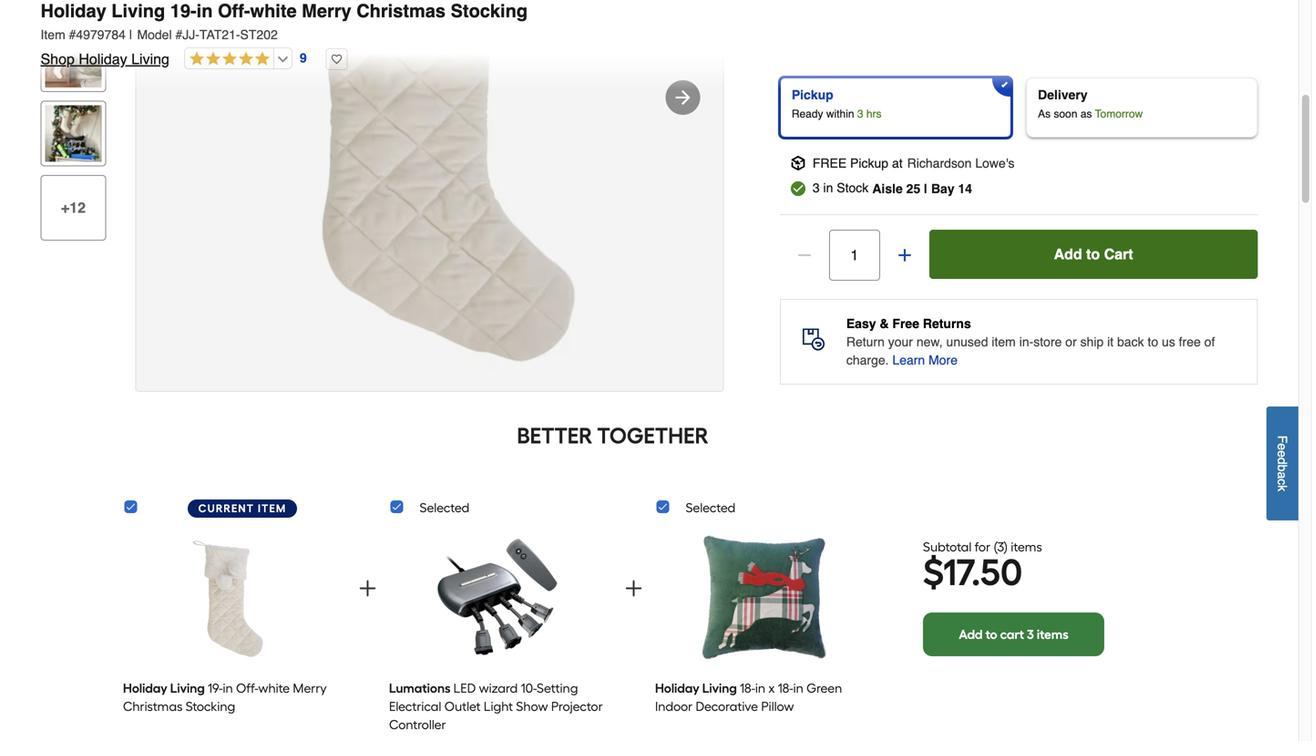Task type: vqa. For each thing, say whether or not it's contained in the screenshot.
leftmost the
no



Task type: describe. For each thing, give the bounding box(es) containing it.
richardson
[[908, 156, 972, 170]]

current
[[198, 502, 254, 515]]

19-in off-white merry christmas stocking
[[123, 680, 327, 714]]

st202
[[240, 27, 278, 42]]

better together heading
[[41, 421, 1186, 450]]

hrs
[[867, 108, 882, 120]]

new,
[[917, 335, 943, 349]]

selected for holiday living
[[686, 500, 736, 515]]

return
[[847, 335, 885, 349]]

holiday inside holiday living 19-in off-white merry christmas stocking item # 4979784 | model # jj-tat21-st202
[[41, 0, 106, 21]]

model
[[137, 27, 172, 42]]

stocking inside holiday living 19-in off-white merry christmas stocking item # 4979784 | model # jj-tat21-st202
[[451, 0, 528, 21]]

as
[[1038, 108, 1051, 120]]

1 horizontal spatial plus image
[[896, 246, 914, 264]]

cart
[[1105, 246, 1134, 263]]

in for 3 in stock aisle 25 | bay 14
[[824, 180, 834, 195]]

+12 button
[[41, 175, 106, 241]]

4.9 stars image
[[185, 51, 270, 68]]

stock
[[837, 180, 869, 195]]

in for 19-in off-white merry christmas stocking
[[223, 680, 233, 696]]

led wizard 10-setting electrical outlet light show projector controller
[[389, 680, 603, 732]]

option group containing pickup
[[773, 70, 1266, 145]]

pickup image
[[791, 156, 806, 170]]

subtotal
[[923, 539, 972, 555]]

pillow
[[762, 699, 794, 714]]

bay
[[932, 181, 955, 196]]

c
[[1276, 479, 1290, 485]]

white inside holiday living 19-in off-white merry christmas stocking item # 4979784 | model # jj-tat21-st202
[[250, 0, 297, 21]]

more
[[929, 353, 958, 367]]

item
[[258, 502, 287, 515]]

electrical
[[389, 699, 442, 714]]

unused
[[947, 335, 989, 349]]

d
[[1276, 457, 1290, 464]]

setting
[[537, 680, 578, 696]]

current item
[[198, 502, 287, 515]]

in inside holiday living 19-in off-white merry christmas stocking item # 4979784 | model # jj-tat21-st202
[[197, 0, 213, 21]]

check circle filled image
[[791, 181, 806, 196]]

holiday living for indoor
[[655, 680, 737, 696]]

jj-
[[183, 27, 200, 42]]

a
[[1276, 472, 1290, 479]]

)
[[1004, 539, 1008, 555]]

add for add to cart 3 items
[[959, 627, 983, 642]]

holiday living 18-in x 18-in green indoor decorative pillow image
[[699, 527, 828, 671]]

merry inside 19-in off-white merry christmas stocking
[[293, 680, 327, 696]]

tomorrow
[[1096, 108, 1143, 120]]

holiday living  #jj-tat21-st202 image
[[136, 0, 723, 391]]

aisle
[[873, 181, 903, 196]]

ready
[[792, 108, 824, 120]]

controller
[[389, 717, 446, 732]]

add to cart button
[[930, 230, 1258, 279]]

us
[[1162, 335, 1176, 349]]

1 horizontal spatial pickup
[[851, 156, 889, 170]]

cart
[[1001, 627, 1025, 642]]

3 for subtotal for ( 3 ) items $ 17 .50
[[998, 539, 1004, 555]]

shop holiday living
[[41, 51, 169, 67]]

decorative
[[696, 699, 758, 714]]

show
[[516, 699, 548, 714]]

4979784
[[76, 27, 126, 42]]

in-
[[1020, 335, 1034, 349]]

learn more link
[[893, 351, 958, 369]]

f
[[1276, 435, 1290, 443]]

f e e d b a c k button
[[1267, 406, 1299, 520]]

f e e d b a c k
[[1276, 435, 1290, 491]]

selected for lumations
[[420, 500, 470, 515]]

holiday living 19-in off-white merry christmas stocking item # 4979784 | model # jj-tat21-st202
[[41, 0, 528, 42]]

+12
[[61, 199, 86, 216]]

1 vertical spatial items
[[1037, 627, 1069, 642]]

| inside 3 in stock aisle 25 | bay 14
[[924, 181, 928, 196]]

lumations
[[389, 680, 451, 696]]

to inside easy & free returns return your new, unused item in-store or ship it back to us free of charge.
[[1148, 335, 1159, 349]]

to for add to cart 3 items
[[986, 627, 998, 642]]

soon
[[1054, 108, 1078, 120]]

.50
[[972, 551, 1023, 594]]

heart outline image
[[326, 48, 348, 70]]

$
[[923, 551, 944, 594]]

subtotal for ( 3 ) items $ 17 .50
[[923, 539, 1043, 594]]

christmas inside holiday living 19-in off-white merry christmas stocking item # 4979784 | model # jj-tat21-st202
[[357, 0, 446, 21]]

together
[[597, 423, 709, 449]]

your
[[889, 335, 913, 349]]

white inside 19-in off-white merry christmas stocking
[[258, 680, 290, 696]]

k
[[1276, 485, 1290, 491]]

25
[[907, 181, 921, 196]]

list item for the leftmost plus image
[[123, 526, 339, 741]]

at
[[892, 156, 903, 170]]

add to cart 3 items link
[[923, 613, 1105, 656]]

1 title image from the top
[[45, 0, 102, 13]]

Stepper number input field with increment and decrement buttons number field
[[829, 230, 880, 281]]

| inside holiday living 19-in off-white merry christmas stocking item # 4979784 | model # jj-tat21-st202
[[129, 27, 133, 42]]

add to cart 3 items
[[959, 627, 1069, 642]]

lumations led wizard 10-setting electrical outlet light show projector controller image
[[432, 527, 562, 671]]

in left green
[[794, 680, 804, 696]]

delivery
[[1038, 87, 1088, 102]]

indoor
[[655, 699, 693, 714]]

pickup ready within 3 hrs
[[792, 87, 882, 120]]

holiday living for stocking
[[123, 680, 205, 696]]

19- inside holiday living 19-in off-white merry christmas stocking item # 4979784 | model # jj-tat21-st202
[[170, 0, 197, 21]]

add to cart
[[1054, 246, 1134, 263]]

in for 18-in x 18-in green indoor decorative pillow
[[756, 680, 766, 696]]

easy
[[847, 316, 877, 331]]

item
[[41, 27, 65, 42]]

free pickup at richardson lowe's
[[813, 156, 1015, 170]]

17
[[944, 551, 972, 594]]



Task type: locate. For each thing, give the bounding box(es) containing it.
list item containing lumations
[[389, 526, 605, 741]]

19- up jj-
[[170, 0, 197, 21]]

0 horizontal spatial holiday living
[[123, 680, 205, 696]]

wizard
[[479, 680, 518, 696]]

to inside button
[[1087, 246, 1101, 263]]

in up jj-
[[197, 0, 213, 21]]

1 horizontal spatial 19-
[[208, 680, 223, 696]]

0 horizontal spatial stocking
[[186, 699, 235, 714]]

add for add to cart
[[1054, 246, 1083, 263]]

holiday living  #jj-tat21-st202 - thumbnail5 image
[[45, 105, 102, 162]]

living inside holiday living 19-in off-white merry christmas stocking item # 4979784 | model # jj-tat21-st202
[[111, 0, 165, 21]]

2 # from the left
[[175, 27, 183, 42]]

1 vertical spatial pickup
[[851, 156, 889, 170]]

1 horizontal spatial add
[[1054, 246, 1083, 263]]

for
[[975, 539, 991, 555]]

it
[[1108, 335, 1114, 349]]

14
[[959, 181, 973, 196]]

charge.
[[847, 353, 889, 367]]

item number 4 9 7 9 7 8 4 and model number j j - t a t 2 1 - s t 2 0 2 element
[[41, 26, 1258, 44]]

stocking
[[451, 0, 528, 21], [186, 699, 235, 714]]

1 horizontal spatial to
[[1087, 246, 1101, 263]]

in left stock
[[824, 180, 834, 195]]

1 vertical spatial christmas
[[123, 699, 183, 714]]

3 inside pickup ready within 3 hrs
[[858, 108, 864, 120]]

returns
[[923, 316, 972, 331]]

1 vertical spatial add
[[959, 627, 983, 642]]

christmas
[[357, 0, 446, 21], [123, 699, 183, 714]]

1 # from the left
[[69, 27, 76, 42]]

in inside 19-in off-white merry christmas stocking
[[223, 680, 233, 696]]

1 vertical spatial stocking
[[186, 699, 235, 714]]

&
[[880, 316, 889, 331]]

9
[[300, 51, 307, 65]]

2 e from the top
[[1276, 450, 1290, 457]]

1 horizontal spatial christmas
[[357, 0, 446, 21]]

free
[[893, 316, 920, 331]]

better together
[[517, 423, 709, 449]]

or
[[1066, 335, 1077, 349]]

to
[[1087, 246, 1101, 263], [1148, 335, 1159, 349], [986, 627, 998, 642]]

off- down holiday living 19-in off-white merry christmas stocking image
[[236, 680, 258, 696]]

off-
[[218, 0, 250, 21], [236, 680, 258, 696]]

in down holiday living 19-in off-white merry christmas stocking image
[[223, 680, 233, 696]]

10-
[[521, 680, 537, 696]]

add inside button
[[1054, 246, 1083, 263]]

holiday
[[41, 0, 106, 21], [79, 51, 127, 67], [123, 680, 167, 696], [655, 680, 700, 696]]

1 vertical spatial to
[[1148, 335, 1159, 349]]

better
[[517, 423, 593, 449]]

0 vertical spatial off-
[[218, 0, 250, 21]]

0 vertical spatial merry
[[302, 0, 352, 21]]

items inside subtotal for ( 3 ) items $ 17 .50
[[1011, 539, 1043, 555]]

plus image
[[623, 577, 645, 599]]

0 vertical spatial plus image
[[896, 246, 914, 264]]

2 title image from the top
[[45, 31, 102, 87]]

18-in x 18-in green indoor decorative pillow
[[655, 680, 843, 714]]

1 horizontal spatial 18-
[[778, 680, 794, 696]]

1 horizontal spatial |
[[924, 181, 928, 196]]

0 horizontal spatial to
[[986, 627, 998, 642]]

pickup inside pickup ready within 3 hrs
[[792, 87, 834, 102]]

white
[[250, 0, 297, 21], [258, 680, 290, 696]]

1 vertical spatial merry
[[293, 680, 327, 696]]

led
[[454, 680, 476, 696]]

e
[[1276, 443, 1290, 450], [1276, 450, 1290, 457]]

outlet
[[445, 699, 481, 714]]

list item for plus icon on the bottom
[[389, 526, 605, 741]]

0 horizontal spatial christmas
[[123, 699, 183, 714]]

pickup left 'at'
[[851, 156, 889, 170]]

free
[[1179, 335, 1201, 349]]

green
[[807, 680, 843, 696]]

0 horizontal spatial #
[[69, 27, 76, 42]]

to left the us
[[1148, 335, 1159, 349]]

1 horizontal spatial stocking
[[451, 0, 528, 21]]

within
[[827, 108, 855, 120]]

0 horizontal spatial selected
[[420, 500, 470, 515]]

#
[[69, 27, 76, 42], [175, 27, 183, 42]]

in inside 3 in stock aisle 25 | bay 14
[[824, 180, 834, 195]]

list item
[[123, 526, 339, 741], [389, 526, 605, 741], [655, 526, 871, 741]]

2 list item from the left
[[389, 526, 605, 741]]

3 inside subtotal for ( 3 ) items $ 17 .50
[[998, 539, 1004, 555]]

learn more
[[893, 353, 958, 367]]

1 list item from the left
[[123, 526, 339, 741]]

3 list item from the left
[[655, 526, 871, 741]]

0 vertical spatial items
[[1011, 539, 1043, 555]]

easy & free returns return your new, unused item in-store or ship it back to us free of charge.
[[847, 316, 1216, 367]]

title image up holiday living  #jj-tat21-st202 - thumbnail5
[[45, 31, 102, 87]]

3 for add to cart 3 items
[[1028, 627, 1035, 642]]

selected
[[420, 500, 470, 515], [686, 500, 736, 515]]

back
[[1118, 335, 1145, 349]]

as
[[1081, 108, 1093, 120]]

x
[[769, 680, 775, 696]]

arrow right image
[[672, 87, 694, 108]]

1 horizontal spatial selected
[[686, 500, 736, 515]]

learn
[[893, 353, 925, 367]]

item
[[992, 335, 1016, 349]]

2 selected from the left
[[686, 500, 736, 515]]

18- right x
[[778, 680, 794, 696]]

1 vertical spatial white
[[258, 680, 290, 696]]

0 vertical spatial 19-
[[170, 0, 197, 21]]

0 horizontal spatial 18-
[[740, 680, 756, 696]]

off- inside holiday living 19-in off-white merry christmas stocking item # 4979784 | model # jj-tat21-st202
[[218, 0, 250, 21]]

projector
[[551, 699, 603, 714]]

2 horizontal spatial list item
[[655, 526, 871, 741]]

0 vertical spatial title image
[[45, 0, 102, 13]]

3 inside 3 in stock aisle 25 | bay 14
[[813, 180, 820, 195]]

e up b
[[1276, 450, 1290, 457]]

0 vertical spatial add
[[1054, 246, 1083, 263]]

pickup
[[792, 87, 834, 102], [851, 156, 889, 170]]

0 vertical spatial white
[[250, 0, 297, 21]]

merry
[[302, 0, 352, 21], [293, 680, 327, 696]]

1 vertical spatial title image
[[45, 31, 102, 87]]

3 in stock aisle 25 | bay 14
[[813, 180, 973, 196]]

1 holiday living from the left
[[123, 680, 205, 696]]

2 horizontal spatial to
[[1148, 335, 1159, 349]]

off- up tat21-
[[218, 0, 250, 21]]

tat21-
[[200, 27, 240, 42]]

to left cart
[[1087, 246, 1101, 263]]

0 horizontal spatial list item
[[123, 526, 339, 741]]

3 right for
[[998, 539, 1004, 555]]

pickup up ready
[[792, 87, 834, 102]]

0 horizontal spatial plus image
[[357, 577, 379, 599]]

18-
[[740, 680, 756, 696], [778, 680, 794, 696]]

1 vertical spatial |
[[924, 181, 928, 196]]

1 vertical spatial off-
[[236, 680, 258, 696]]

3 right check circle filled "icon" in the top of the page
[[813, 180, 820, 195]]

|
[[129, 27, 133, 42], [924, 181, 928, 196]]

to left "cart"
[[986, 627, 998, 642]]

# right model
[[175, 27, 183, 42]]

1 vertical spatial plus image
[[357, 577, 379, 599]]

store
[[1034, 335, 1062, 349]]

items
[[1011, 539, 1043, 555], [1037, 627, 1069, 642]]

1 horizontal spatial holiday living
[[655, 680, 737, 696]]

2 18- from the left
[[778, 680, 794, 696]]

19-
[[170, 0, 197, 21], [208, 680, 223, 696]]

# right item
[[69, 27, 76, 42]]

items right "cart"
[[1037, 627, 1069, 642]]

holiday living
[[123, 680, 205, 696], [655, 680, 737, 696]]

stocking inside 19-in off-white merry christmas stocking
[[186, 699, 235, 714]]

title image
[[45, 0, 102, 13], [45, 31, 102, 87]]

1 horizontal spatial list item
[[389, 526, 605, 741]]

0 vertical spatial pickup
[[792, 87, 834, 102]]

2 holiday living from the left
[[655, 680, 737, 696]]

1 horizontal spatial #
[[175, 27, 183, 42]]

option group
[[773, 70, 1266, 145]]

0 vertical spatial stocking
[[451, 0, 528, 21]]

minus image
[[796, 246, 814, 264]]

0 vertical spatial christmas
[[357, 0, 446, 21]]

off- inside 19-in off-white merry christmas stocking
[[236, 680, 258, 696]]

19- inside 19-in off-white merry christmas stocking
[[208, 680, 223, 696]]

items right )
[[1011, 539, 1043, 555]]

0 vertical spatial to
[[1087, 246, 1101, 263]]

19- down holiday living 19-in off-white merry christmas stocking image
[[208, 680, 223, 696]]

2 vertical spatial to
[[986, 627, 998, 642]]

1 e from the top
[[1276, 443, 1290, 450]]

0 horizontal spatial pickup
[[792, 87, 834, 102]]

| left model
[[129, 27, 133, 42]]

0 horizontal spatial add
[[959, 627, 983, 642]]

merry inside holiday living 19-in off-white merry christmas stocking item # 4979784 | model # jj-tat21-st202
[[302, 0, 352, 21]]

| right 25
[[924, 181, 928, 196]]

in left x
[[756, 680, 766, 696]]

e up d
[[1276, 443, 1290, 450]]

0 horizontal spatial 19-
[[170, 0, 197, 21]]

of
[[1205, 335, 1216, 349]]

1 18- from the left
[[740, 680, 756, 696]]

plus image
[[896, 246, 914, 264], [357, 577, 379, 599]]

1 selected from the left
[[420, 500, 470, 515]]

0 vertical spatial |
[[129, 27, 133, 42]]

holiday living 19-in off-white merry christmas stocking image
[[166, 527, 296, 671]]

1 vertical spatial 19-
[[208, 680, 223, 696]]

b
[[1276, 464, 1290, 472]]

light
[[484, 699, 513, 714]]

3 left hrs
[[858, 108, 864, 120]]

3 for pickup ready within 3 hrs
[[858, 108, 864, 120]]

(
[[994, 539, 998, 555]]

0 horizontal spatial |
[[129, 27, 133, 42]]

lowe's
[[976, 156, 1015, 170]]

3 right "cart"
[[1028, 627, 1035, 642]]

christmas inside 19-in off-white merry christmas stocking
[[123, 699, 183, 714]]

add left "cart"
[[959, 627, 983, 642]]

18- left x
[[740, 680, 756, 696]]

add left cart
[[1054, 246, 1083, 263]]

title image up item
[[45, 0, 102, 13]]

free
[[813, 156, 847, 170]]

to for add to cart
[[1087, 246, 1101, 263]]

delivery as soon as tomorrow
[[1038, 87, 1143, 120]]



